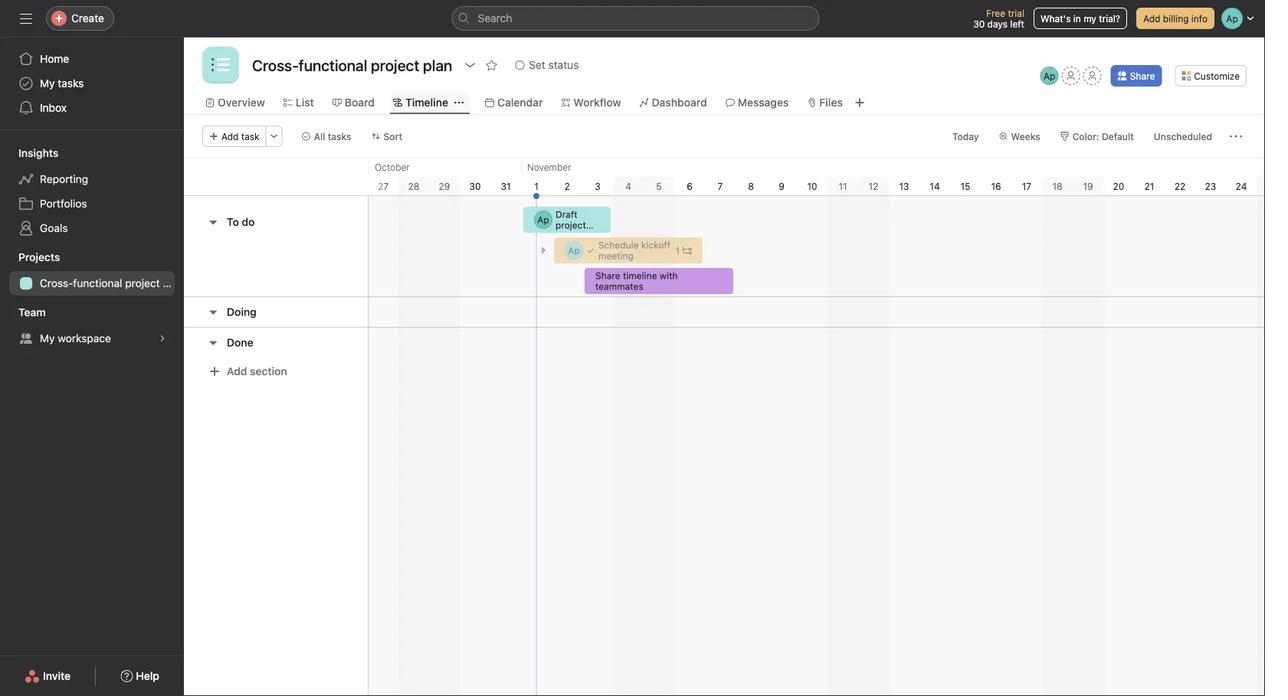 Task type: vqa. For each thing, say whether or not it's contained in the screenshot.
Inbox LINK on the left
yes



Task type: locate. For each thing, give the bounding box(es) containing it.
3
[[595, 181, 601, 192]]

add for add billing info
[[1144, 13, 1161, 24]]

0 vertical spatial my
[[40, 77, 55, 90]]

files link
[[807, 94, 843, 111]]

collapse task list for the section doing image
[[207, 306, 219, 319]]

see details, my workspace image
[[158, 334, 167, 343]]

6
[[687, 181, 693, 192]]

color:
[[1073, 131, 1100, 142]]

search list box
[[452, 6, 820, 31]]

project down 2
[[556, 220, 586, 231]]

tasks inside dropdown button
[[328, 131, 351, 142]]

functional
[[73, 277, 122, 290]]

29
[[439, 181, 450, 192]]

team button
[[0, 304, 46, 322]]

portfolios
[[40, 197, 87, 210]]

today button
[[946, 126, 986, 147]]

27
[[378, 181, 389, 192]]

collapse task list for the section to do image
[[207, 216, 219, 228]]

project left "plan"
[[125, 277, 160, 290]]

ap left draft
[[538, 215, 549, 225]]

share inside button
[[1130, 71, 1155, 81]]

leftcount image
[[683, 246, 692, 255]]

add
[[1144, 13, 1161, 24], [222, 131, 239, 142], [227, 365, 247, 378]]

set
[[529, 59, 546, 71]]

add down done button at the left of page
[[227, 365, 247, 378]]

create
[[71, 12, 104, 25]]

0 horizontal spatial project
[[125, 277, 160, 290]]

my tasks link
[[9, 71, 175, 96]]

list
[[296, 96, 314, 109]]

my workspace link
[[9, 327, 175, 351]]

1 down november at the top left of the page
[[534, 181, 539, 192]]

2 horizontal spatial ap
[[1044, 71, 1056, 81]]

days
[[988, 18, 1008, 29]]

timeline
[[623, 271, 657, 281]]

1 horizontal spatial 30
[[974, 18, 985, 29]]

0 vertical spatial ap
[[1044, 71, 1056, 81]]

messages link
[[726, 94, 789, 111]]

my inside my workspace link
[[40, 332, 55, 345]]

5
[[656, 181, 662, 192]]

doing
[[227, 306, 257, 319]]

2 vertical spatial ap
[[568, 245, 580, 256]]

30 right 29 at the top of the page
[[469, 181, 481, 192]]

dashboard
[[652, 96, 707, 109]]

projects element
[[0, 244, 184, 299]]

my workspace
[[40, 332, 111, 345]]

reporting link
[[9, 167, 175, 192]]

30
[[974, 18, 985, 29], [469, 181, 481, 192]]

tab actions image
[[455, 98, 464, 107]]

insights
[[18, 147, 59, 159]]

inbox link
[[9, 96, 175, 120]]

inbox
[[40, 102, 67, 114]]

0 horizontal spatial share
[[596, 271, 621, 281]]

trial?
[[1099, 13, 1121, 24]]

share inside share timeline with teammates
[[596, 271, 621, 281]]

october
[[375, 162, 410, 172]]

november
[[527, 162, 572, 172]]

list image
[[212, 56, 230, 74]]

workflow link
[[561, 94, 621, 111]]

my down team
[[40, 332, 55, 345]]

30 inside free trial 30 days left
[[974, 18, 985, 29]]

add left task
[[222, 131, 239, 142]]

all tasks button
[[295, 126, 358, 147]]

1 my from the top
[[40, 77, 55, 90]]

0 horizontal spatial tasks
[[58, 77, 84, 90]]

timeline
[[406, 96, 448, 109]]

list link
[[283, 94, 314, 111]]

unscheduled
[[1154, 131, 1213, 142]]

30 left days
[[974, 18, 985, 29]]

13
[[900, 181, 910, 192]]

1 vertical spatial project
[[125, 277, 160, 290]]

0 vertical spatial tasks
[[58, 77, 84, 90]]

add section button
[[202, 358, 293, 386]]

trial
[[1008, 8, 1025, 18]]

unscheduled button
[[1147, 126, 1220, 147]]

0 vertical spatial add
[[1144, 13, 1161, 24]]

1 left leftcount image
[[676, 245, 680, 256]]

cross-functional project plan link
[[9, 271, 184, 296]]

1 vertical spatial share
[[596, 271, 621, 281]]

global element
[[0, 38, 184, 130]]

add billing info
[[1144, 13, 1208, 24]]

14
[[930, 181, 940, 192]]

task
[[241, 131, 260, 142]]

None text field
[[248, 51, 456, 79]]

0 horizontal spatial 30
[[469, 181, 481, 192]]

1 horizontal spatial tasks
[[328, 131, 351, 142]]

invite button
[[15, 663, 81, 691]]

2 vertical spatial add
[[227, 365, 247, 378]]

do
[[242, 216, 255, 228]]

tasks
[[58, 77, 84, 90], [328, 131, 351, 142]]

today
[[953, 131, 979, 142]]

my inside my tasks link
[[40, 77, 55, 90]]

show options image
[[464, 59, 476, 71]]

schedule kickoff meeting
[[599, 240, 671, 261]]

tasks for my tasks
[[58, 77, 84, 90]]

1 horizontal spatial 1
[[676, 245, 680, 256]]

add billing info button
[[1137, 8, 1215, 29]]

workspace
[[58, 332, 111, 345]]

add left billing at top right
[[1144, 13, 1161, 24]]

ap down what's
[[1044, 71, 1056, 81]]

section
[[250, 365, 287, 378]]

share up default
[[1130, 71, 1155, 81]]

overview link
[[205, 94, 265, 111]]

22
[[1175, 181, 1186, 192]]

ap down brief
[[568, 245, 580, 256]]

0 horizontal spatial 1
[[534, 181, 539, 192]]

my for my tasks
[[40, 77, 55, 90]]

my up inbox on the top of the page
[[40, 77, 55, 90]]

search button
[[452, 6, 820, 31]]

home
[[40, 53, 69, 65]]

tasks for all tasks
[[328, 131, 351, 142]]

0 horizontal spatial ap
[[538, 215, 549, 225]]

tasks down home
[[58, 77, 84, 90]]

share down meeting
[[596, 271, 621, 281]]

add for add section
[[227, 365, 247, 378]]

tasks inside global element
[[58, 77, 84, 90]]

1 horizontal spatial project
[[556, 220, 586, 231]]

1 horizontal spatial share
[[1130, 71, 1155, 81]]

tasks right all
[[328, 131, 351, 142]]

1 vertical spatial my
[[40, 332, 55, 345]]

0 vertical spatial share
[[1130, 71, 1155, 81]]

28
[[408, 181, 420, 192]]

4
[[626, 181, 632, 192]]

1 vertical spatial 30
[[469, 181, 481, 192]]

1 vertical spatial add
[[222, 131, 239, 142]]

doing button
[[227, 299, 257, 326]]

1 vertical spatial tasks
[[328, 131, 351, 142]]

20
[[1114, 181, 1125, 192]]

board link
[[333, 94, 375, 111]]

0 vertical spatial 30
[[974, 18, 985, 29]]

my
[[40, 77, 55, 90], [40, 332, 55, 345]]

2 my from the top
[[40, 332, 55, 345]]

customize
[[1195, 71, 1240, 81]]



Task type: describe. For each thing, give the bounding box(es) containing it.
color: default button
[[1054, 126, 1141, 147]]

1 horizontal spatial ap
[[568, 245, 580, 256]]

hide sidebar image
[[20, 12, 32, 25]]

8
[[748, 181, 754, 192]]

add task button
[[202, 126, 266, 147]]

portfolios link
[[9, 192, 175, 216]]

reporting
[[40, 173, 88, 186]]

home link
[[9, 47, 175, 71]]

share for share
[[1130, 71, 1155, 81]]

0 vertical spatial 1
[[534, 181, 539, 192]]

teammates
[[596, 281, 644, 292]]

weeks
[[1012, 131, 1041, 142]]

create button
[[46, 6, 114, 31]]

insights element
[[0, 140, 184, 244]]

9
[[779, 181, 785, 192]]

10
[[808, 181, 818, 192]]

teams element
[[0, 299, 184, 354]]

more actions image
[[1230, 130, 1243, 143]]

all tasks
[[314, 131, 351, 142]]

billing
[[1164, 13, 1189, 24]]

7
[[718, 181, 723, 192]]

1 vertical spatial 1
[[676, 245, 680, 256]]

my
[[1084, 13, 1097, 24]]

overview
[[218, 96, 265, 109]]

add tab image
[[854, 97, 866, 109]]

19
[[1083, 181, 1094, 192]]

add section
[[227, 365, 287, 378]]

projects
[[18, 251, 60, 264]]

plan
[[163, 277, 184, 290]]

calendar link
[[485, 94, 543, 111]]

invite
[[43, 670, 71, 683]]

left
[[1011, 18, 1025, 29]]

dashboard link
[[640, 94, 707, 111]]

brief
[[556, 231, 576, 241]]

cross-functional project plan
[[40, 277, 184, 290]]

share button
[[1111, 65, 1162, 87]]

draft
[[556, 209, 578, 220]]

share for share timeline with teammates
[[596, 271, 621, 281]]

12
[[869, 181, 879, 192]]

customize button
[[1175, 65, 1247, 87]]

color: default
[[1073, 131, 1134, 142]]

my tasks
[[40, 77, 84, 90]]

what's in my trial?
[[1041, 13, 1121, 24]]

free trial 30 days left
[[974, 8, 1025, 29]]

timeline link
[[393, 94, 448, 111]]

add task
[[222, 131, 260, 142]]

to
[[227, 216, 239, 228]]

set status button
[[508, 54, 586, 76]]

what's
[[1041, 13, 1071, 24]]

21
[[1145, 181, 1155, 192]]

my for my workspace
[[40, 332, 55, 345]]

status
[[549, 59, 579, 71]]

16
[[991, 181, 1002, 192]]

calendar
[[497, 96, 543, 109]]

cross-
[[40, 277, 73, 290]]

search
[[478, 12, 512, 25]]

show subtasks for task schedule kickoff meeting image
[[539, 246, 548, 255]]

ap inside button
[[1044, 71, 1056, 81]]

free
[[987, 8, 1006, 18]]

add to starred image
[[485, 59, 498, 71]]

to do button
[[227, 209, 255, 236]]

workflow
[[574, 96, 621, 109]]

18
[[1053, 181, 1063, 192]]

11
[[839, 181, 847, 192]]

help
[[136, 670, 159, 683]]

1 vertical spatial ap
[[538, 215, 549, 225]]

add for add task
[[222, 131, 239, 142]]

15
[[961, 181, 971, 192]]

insights button
[[0, 146, 59, 161]]

more actions image
[[270, 132, 279, 141]]

collapse task list for the section done image
[[207, 337, 219, 349]]

set status
[[529, 59, 579, 71]]

0 vertical spatial project
[[556, 220, 586, 231]]

share timeline with teammates
[[596, 271, 678, 292]]

what's in my trial? button
[[1034, 8, 1128, 29]]

sort button
[[365, 126, 409, 147]]

with
[[660, 271, 678, 281]]

files
[[820, 96, 843, 109]]

schedule
[[599, 240, 639, 251]]

help button
[[111, 663, 169, 691]]

board
[[345, 96, 375, 109]]

goals
[[40, 222, 68, 235]]

all
[[314, 131, 325, 142]]

done button
[[227, 329, 253, 357]]



